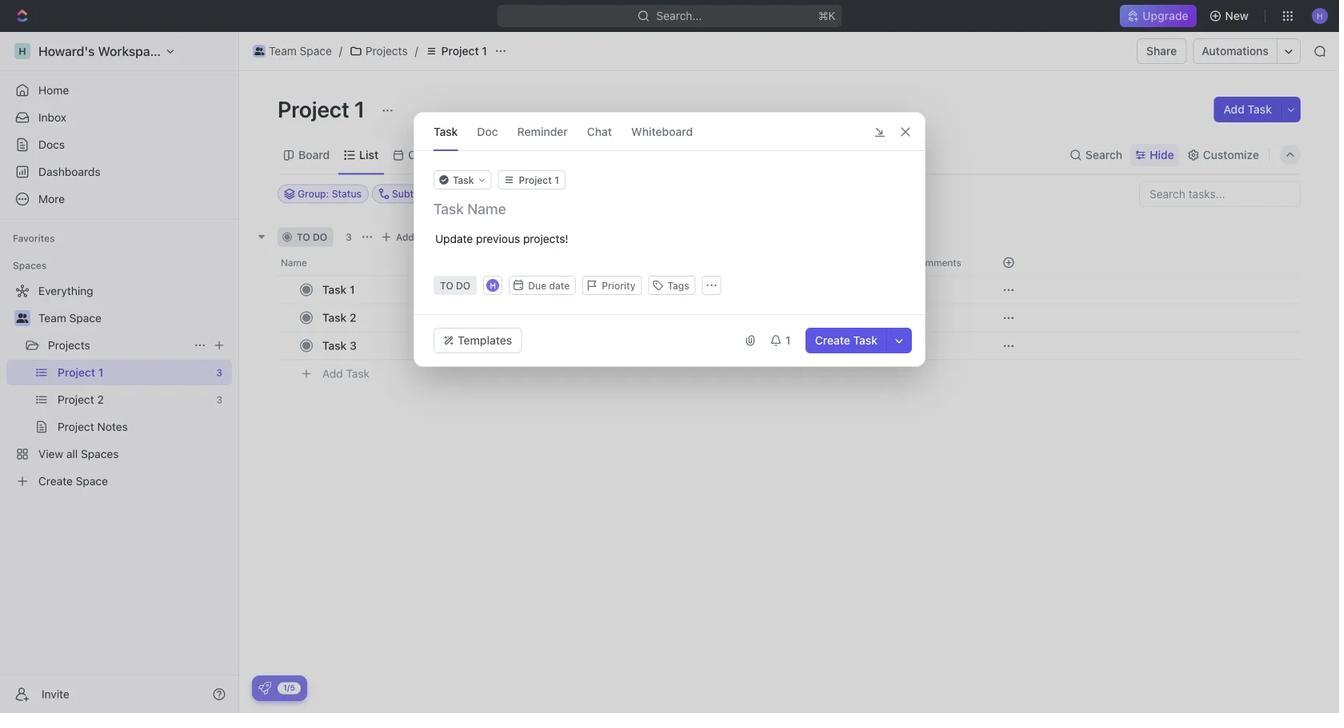Task type: vqa. For each thing, say whether or not it's contained in the screenshot.
Add
yes



Task type: describe. For each thing, give the bounding box(es) containing it.
home link
[[6, 78, 232, 103]]

due
[[528, 280, 547, 291]]

team space inside tree
[[38, 312, 102, 325]]

0 horizontal spatial to
[[297, 232, 310, 243]]

task up 'calendar'
[[434, 125, 458, 138]]

2
[[350, 311, 357, 325]]

inbox
[[38, 111, 66, 124]]

task button
[[434, 170, 492, 190]]

create
[[815, 334, 851, 347]]

list
[[360, 148, 379, 162]]

calendar
[[408, 148, 456, 162]]

tags button
[[649, 276, 696, 295]]

invite
[[42, 688, 69, 702]]

onboarding checklist button image
[[259, 683, 271, 696]]

Task Name text field
[[434, 199, 909, 219]]

projects!
[[523, 233, 569, 246]]

table
[[545, 148, 573, 162]]

whiteboard button
[[632, 113, 693, 150]]

task down task 3 at top left
[[346, 368, 370, 381]]

0 horizontal spatial project 1
[[278, 96, 370, 122]]

‎task 2 link
[[319, 307, 555, 330]]

project 1 link
[[422, 42, 491, 61]]

‎task for ‎task 1
[[323, 283, 347, 297]]

automations
[[1203, 44, 1269, 58]]

Search tasks... text field
[[1141, 182, 1301, 206]]

chat
[[587, 125, 612, 138]]

0 vertical spatial team space
[[269, 44, 332, 58]]

1 / from the left
[[339, 44, 343, 58]]

doc
[[477, 125, 498, 138]]

0 vertical spatial projects link
[[346, 42, 412, 61]]

search...
[[657, 9, 702, 22]]

upgrade
[[1143, 9, 1189, 22]]

0 vertical spatial add task button
[[1215, 97, 1282, 122]]

space inside tree
[[69, 312, 102, 325]]

templates button
[[434, 328, 522, 354]]

customize button
[[1183, 144, 1265, 166]]

1 horizontal spatial add task
[[396, 232, 438, 243]]

spaces
[[13, 260, 47, 271]]

team inside tree
[[38, 312, 66, 325]]

favorites button
[[6, 229, 61, 248]]

add for the bottommost "add task" button
[[323, 368, 343, 381]]

0 vertical spatial team space link
[[249, 42, 336, 61]]

new button
[[1203, 3, 1259, 29]]

due date button
[[509, 276, 576, 295]]

hide button
[[1131, 144, 1180, 166]]

create task
[[815, 334, 878, 347]]

0 horizontal spatial team space link
[[38, 306, 229, 331]]

onboarding checklist button element
[[259, 683, 271, 696]]

dialog containing task
[[414, 112, 926, 367]]

‎task 1 link
[[319, 279, 555, 302]]

0 vertical spatial to do
[[297, 232, 327, 243]]

reminder
[[518, 125, 568, 138]]

chat button
[[587, 113, 612, 150]]

sidebar navigation
[[0, 32, 239, 714]]

date
[[549, 280, 570, 291]]

0 vertical spatial project
[[442, 44, 479, 58]]

due date
[[528, 280, 570, 291]]

user group image inside team space link
[[254, 47, 264, 55]]

1 button
[[763, 328, 799, 354]]

customize
[[1204, 148, 1260, 162]]

task 3
[[323, 339, 357, 353]]

to do button
[[434, 276, 477, 295]]

hide
[[1150, 148, 1175, 162]]

1 horizontal spatial add
[[396, 232, 415, 243]]

home
[[38, 84, 69, 97]]

1 horizontal spatial project 1
[[442, 44, 487, 58]]

docs
[[38, 138, 65, 151]]

tags button
[[649, 276, 696, 295]]

favorites
[[13, 233, 55, 244]]

‎task for ‎task 2
[[323, 311, 347, 325]]

templates
[[458, 334, 513, 347]]

1 horizontal spatial team
[[269, 44, 297, 58]]

reminder button
[[518, 113, 568, 150]]

tags
[[668, 280, 690, 291]]

board
[[299, 148, 330, 162]]

task up customize at the top of page
[[1248, 103, 1273, 116]]

1 vertical spatial project
[[278, 96, 350, 122]]

automations button
[[1195, 39, 1277, 63]]

task inside 'create task' button
[[854, 334, 878, 347]]

calendar link
[[405, 144, 456, 166]]

search
[[1086, 148, 1123, 162]]



Task type: locate. For each thing, give the bounding box(es) containing it.
0 horizontal spatial add
[[323, 368, 343, 381]]

task down ‎task 2
[[323, 339, 347, 353]]

1 vertical spatial 3
[[350, 339, 357, 353]]

task inside task 3 'link'
[[323, 339, 347, 353]]

priority button
[[583, 276, 642, 295]]

team space
[[269, 44, 332, 58], [38, 312, 102, 325]]

2 horizontal spatial add task
[[1224, 103, 1273, 116]]

add task button up customize at the top of page
[[1215, 97, 1282, 122]]

⌘k
[[819, 9, 836, 22]]

1 horizontal spatial /
[[415, 44, 418, 58]]

dashboards
[[38, 165, 101, 178]]

add task for top "add task" button
[[1224, 103, 1273, 116]]

1 horizontal spatial to
[[440, 280, 454, 291]]

0 vertical spatial do
[[313, 232, 327, 243]]

2 vertical spatial add task button
[[315, 365, 376, 384]]

1 horizontal spatial space
[[300, 44, 332, 58]]

priority
[[602, 280, 636, 291]]

to do
[[297, 232, 327, 243], [440, 280, 471, 291]]

to do up ‎task 1
[[297, 232, 327, 243]]

tree
[[6, 279, 232, 495]]

‎task left 2
[[323, 311, 347, 325]]

add task up customize at the top of page
[[1224, 103, 1273, 116]]

0 vertical spatial add
[[1224, 103, 1245, 116]]

0 vertical spatial add task
[[1224, 103, 1273, 116]]

1 vertical spatial space
[[69, 312, 102, 325]]

1 vertical spatial team
[[38, 312, 66, 325]]

1 vertical spatial to do
[[440, 280, 471, 291]]

3 down 2
[[350, 339, 357, 353]]

1 vertical spatial project 1
[[278, 96, 370, 122]]

0 horizontal spatial space
[[69, 312, 102, 325]]

projects
[[366, 44, 408, 58], [48, 339, 90, 352]]

list link
[[356, 144, 379, 166]]

add down task 3 at top left
[[323, 368, 343, 381]]

priority button
[[583, 276, 642, 295]]

new
[[1226, 9, 1249, 22]]

1 horizontal spatial to do
[[440, 280, 471, 291]]

2 vertical spatial add
[[323, 368, 343, 381]]

add task button up "‎task 1" link
[[377, 228, 445, 247]]

2 horizontal spatial add
[[1224, 103, 1245, 116]]

do
[[313, 232, 327, 243], [456, 280, 471, 291]]

to do up the ‎task 2 link in the left of the page
[[440, 280, 471, 291]]

do left "h"
[[456, 280, 471, 291]]

1 vertical spatial add task
[[396, 232, 438, 243]]

do up ‎task 1
[[313, 232, 327, 243]]

upgrade link
[[1121, 5, 1197, 27]]

tree containing team space
[[6, 279, 232, 495]]

task right the create
[[854, 334, 878, 347]]

1 inside button
[[786, 334, 791, 347]]

user group image inside tree
[[16, 314, 28, 323]]

2 ‎task from the top
[[323, 311, 347, 325]]

3 inside 'link'
[[350, 339, 357, 353]]

task
[[1248, 103, 1273, 116], [434, 125, 458, 138], [453, 174, 474, 186], [417, 232, 438, 243], [854, 334, 878, 347], [323, 339, 347, 353], [346, 368, 370, 381]]

to do inside dropdown button
[[440, 280, 471, 291]]

board link
[[295, 144, 330, 166]]

1 horizontal spatial projects link
[[346, 42, 412, 61]]

team
[[269, 44, 297, 58], [38, 312, 66, 325]]

0 vertical spatial team
[[269, 44, 297, 58]]

0 horizontal spatial add task
[[323, 368, 370, 381]]

2 / from the left
[[415, 44, 418, 58]]

space
[[300, 44, 332, 58], [69, 312, 102, 325]]

project 1
[[442, 44, 487, 58], [278, 96, 370, 122]]

add task down task 3 at top left
[[323, 368, 370, 381]]

‎task up ‎task 2
[[323, 283, 347, 297]]

0 vertical spatial space
[[300, 44, 332, 58]]

1 vertical spatial add task button
[[377, 228, 445, 247]]

tree inside sidebar navigation
[[6, 279, 232, 495]]

search button
[[1065, 144, 1128, 166]]

1
[[482, 44, 487, 58], [354, 96, 365, 122], [350, 283, 355, 297], [786, 334, 791, 347]]

1/5
[[283, 684, 295, 693]]

1 ‎task from the top
[[323, 283, 347, 297]]

add task button
[[1215, 97, 1282, 122], [377, 228, 445, 247], [315, 365, 376, 384]]

0 horizontal spatial team space
[[38, 312, 102, 325]]

0 horizontal spatial team
[[38, 312, 66, 325]]

share button
[[1137, 38, 1187, 64]]

1 horizontal spatial projects
[[366, 44, 408, 58]]

to
[[297, 232, 310, 243], [440, 280, 454, 291]]

projects link
[[346, 42, 412, 61], [48, 333, 187, 359]]

0 horizontal spatial do
[[313, 232, 327, 243]]

1 button
[[763, 328, 799, 354]]

0 horizontal spatial projects link
[[48, 333, 187, 359]]

0 horizontal spatial user group image
[[16, 314, 28, 323]]

gantt
[[486, 148, 515, 162]]

0 horizontal spatial project
[[278, 96, 350, 122]]

1 vertical spatial to
[[440, 280, 454, 291]]

add task button down task 3 at top left
[[315, 365, 376, 384]]

dashboards link
[[6, 159, 232, 185]]

add
[[1224, 103, 1245, 116], [396, 232, 415, 243], [323, 368, 343, 381]]

task 3 link
[[319, 335, 555, 358]]

update
[[435, 233, 473, 246]]

to inside dropdown button
[[440, 280, 454, 291]]

0 vertical spatial projects
[[366, 44, 408, 58]]

0 horizontal spatial to do
[[297, 232, 327, 243]]

1 vertical spatial do
[[456, 280, 471, 291]]

whiteboard
[[632, 125, 693, 138]]

1 horizontal spatial user group image
[[254, 47, 264, 55]]

task up "‎task 1" link
[[417, 232, 438, 243]]

0 vertical spatial project 1
[[442, 44, 487, 58]]

table link
[[541, 144, 573, 166]]

update previous projects!
[[435, 233, 569, 246]]

‎task 1
[[323, 283, 355, 297]]

task inside task dropdown button
[[453, 174, 474, 186]]

h
[[490, 281, 496, 290]]

1 vertical spatial add
[[396, 232, 415, 243]]

1 vertical spatial team space
[[38, 312, 102, 325]]

create task button
[[806, 328, 888, 354]]

0 horizontal spatial /
[[339, 44, 343, 58]]

1 horizontal spatial project
[[442, 44, 479, 58]]

1 vertical spatial team space link
[[38, 306, 229, 331]]

add task up "‎task 1" link
[[396, 232, 438, 243]]

/
[[339, 44, 343, 58], [415, 44, 418, 58]]

gantt link
[[482, 144, 515, 166]]

add task
[[1224, 103, 1273, 116], [396, 232, 438, 243], [323, 368, 370, 381]]

1 vertical spatial projects
[[48, 339, 90, 352]]

add up customize at the top of page
[[1224, 103, 1245, 116]]

2 vertical spatial add task
[[323, 368, 370, 381]]

share
[[1147, 44, 1178, 58]]

team space link
[[249, 42, 336, 61], [38, 306, 229, 331]]

projects link inside tree
[[48, 333, 187, 359]]

0 vertical spatial ‎task
[[323, 283, 347, 297]]

add task for the bottommost "add task" button
[[323, 368, 370, 381]]

0 vertical spatial to
[[297, 232, 310, 243]]

1 vertical spatial projects link
[[48, 333, 187, 359]]

0 horizontal spatial projects
[[48, 339, 90, 352]]

previous
[[476, 233, 520, 246]]

inbox link
[[6, 105, 232, 130]]

‎task
[[323, 283, 347, 297], [323, 311, 347, 325]]

task button
[[434, 113, 458, 150]]

3
[[346, 232, 352, 243], [350, 339, 357, 353]]

1 horizontal spatial team space
[[269, 44, 332, 58]]

project
[[442, 44, 479, 58], [278, 96, 350, 122]]

h button
[[485, 278, 501, 294]]

1 vertical spatial ‎task
[[323, 311, 347, 325]]

‎task 2
[[323, 311, 357, 325]]

3 up ‎task 1
[[346, 232, 352, 243]]

docs link
[[6, 132, 232, 158]]

doc button
[[477, 113, 498, 150]]

1 horizontal spatial do
[[456, 280, 471, 291]]

add for top "add task" button
[[1224, 103, 1245, 116]]

projects inside tree
[[48, 339, 90, 352]]

add left update
[[396, 232, 415, 243]]

do inside to do dropdown button
[[456, 280, 471, 291]]

1 vertical spatial user group image
[[16, 314, 28, 323]]

user group image
[[254, 47, 264, 55], [16, 314, 28, 323]]

task down 'calendar'
[[453, 174, 474, 186]]

dialog
[[414, 112, 926, 367]]

0 vertical spatial user group image
[[254, 47, 264, 55]]

0 vertical spatial 3
[[346, 232, 352, 243]]

1 horizontal spatial team space link
[[249, 42, 336, 61]]



